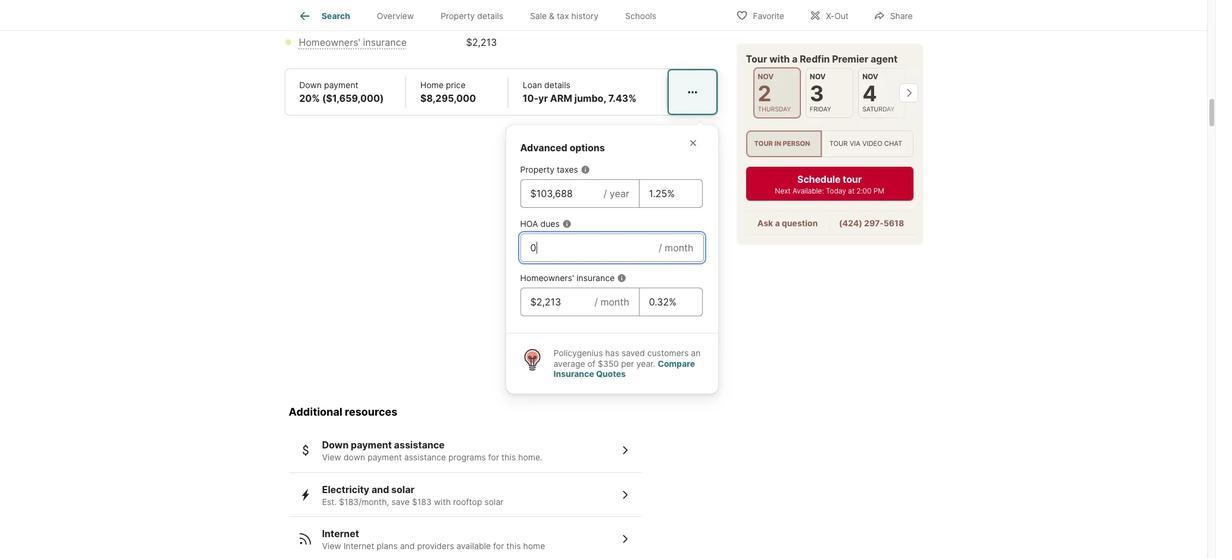 Task type: locate. For each thing, give the bounding box(es) containing it.
0 horizontal spatial / month
[[595, 296, 630, 308]]

7.43%
[[609, 93, 637, 104]]

person
[[783, 139, 811, 147]]

solar right rooftop
[[485, 497, 504, 507]]

1 vertical spatial insurance
[[577, 273, 615, 283]]

1 vertical spatial down
[[322, 439, 349, 451]]

tour
[[746, 52, 768, 64], [755, 139, 773, 147], [830, 139, 848, 147]]

0 horizontal spatial nov
[[758, 72, 774, 80]]

for inside down payment assistance view down payment assistance programs for this home.
[[488, 452, 499, 463]]

tooltip
[[506, 116, 940, 394]]

view left the down
[[322, 452, 341, 463]]

average
[[554, 359, 585, 369]]

tour
[[843, 173, 862, 185]]

0 vertical spatial month
[[665, 242, 694, 254]]

with up nov 2 thursday
[[770, 52, 790, 64]]

1 horizontal spatial insurance
[[577, 273, 615, 283]]

redfin
[[800, 52, 830, 64]]

0 horizontal spatial homeowners'
[[299, 37, 361, 48]]

property inside tab
[[441, 11, 475, 21]]

tab list
[[285, 0, 680, 30]]

(424) 297-5618 link
[[839, 218, 905, 228]]

0 vertical spatial internet
[[322, 528, 359, 540]]

view down est. at left bottom
[[322, 541, 341, 551]]

$78,535
[[460, 13, 497, 25]]

(424)
[[839, 218, 863, 228]]

None text field
[[531, 187, 594, 201], [531, 241, 649, 255], [531, 187, 594, 201], [531, 241, 649, 255]]

homeowners' down principal at the left top of page
[[299, 37, 361, 48]]

0 vertical spatial and
[[340, 13, 357, 25]]

ask
[[758, 218, 774, 228]]

/ month for hoa dues
[[659, 242, 694, 254]]

thursday
[[758, 105, 791, 113]]

with right $183
[[434, 497, 451, 507]]

1 horizontal spatial solar
[[485, 497, 504, 507]]

saturday
[[863, 105, 895, 113]]

homeowners' insurance
[[299, 37, 407, 48], [520, 273, 615, 283]]

and for principal
[[340, 13, 357, 25]]

1 horizontal spatial month
[[665, 242, 694, 254]]

for right programs
[[488, 452, 499, 463]]

1 vertical spatial month
[[601, 296, 630, 308]]

question
[[782, 218, 818, 228]]

0 horizontal spatial details
[[477, 11, 504, 21]]

a right ask
[[775, 218, 780, 228]]

ask a question
[[758, 218, 818, 228]]

details up $2,213 at top left
[[477, 11, 504, 21]]

nov down redfin in the top of the page
[[810, 72, 826, 80]]

interest
[[360, 13, 394, 25]]

tour left the 'in'
[[755, 139, 773, 147]]

down inside down payment 20% ($1,659,000)
[[299, 80, 322, 90]]

next image
[[899, 83, 918, 102]]

0 horizontal spatial with
[[434, 497, 451, 507]]

1 vertical spatial /
[[659, 242, 662, 254]]

2 nov from the left
[[810, 72, 826, 80]]

1 vertical spatial / month
[[595, 296, 630, 308]]

/ year
[[604, 188, 630, 200]]

and up homeowners' insurance "link"
[[340, 13, 357, 25]]

x-out button
[[800, 3, 859, 27]]

1 horizontal spatial a
[[792, 52, 798, 64]]

month for dues
[[665, 242, 694, 254]]

2 view from the top
[[322, 541, 341, 551]]

this inside down payment assistance view down payment assistance programs for this home.
[[502, 452, 516, 463]]

sale & tax history
[[530, 11, 599, 21]]

this left home.
[[502, 452, 516, 463]]

0 vertical spatial view
[[322, 452, 341, 463]]

0 vertical spatial details
[[477, 11, 504, 21]]

tour left via
[[830, 139, 848, 147]]

home price $8,295,000
[[421, 80, 476, 104]]

arm
[[550, 93, 573, 104]]

0 horizontal spatial insurance
[[363, 37, 407, 48]]

favorite
[[753, 10, 785, 21]]

tour up 2
[[746, 52, 768, 64]]

0 horizontal spatial /
[[595, 296, 598, 308]]

homeowners' down dues
[[520, 273, 574, 283]]

0 vertical spatial down
[[299, 80, 322, 90]]

0 vertical spatial insurance
[[363, 37, 407, 48]]

1 vertical spatial a
[[775, 218, 780, 228]]

0 horizontal spatial a
[[775, 218, 780, 228]]

0 vertical spatial for
[[488, 452, 499, 463]]

save
[[392, 497, 410, 507]]

insurance
[[554, 369, 594, 379]]

1 vertical spatial and
[[372, 484, 389, 496]]

out
[[835, 10, 849, 21]]

nov for 2
[[758, 72, 774, 80]]

with inside electricity and solar est. $183/month, save                  $183 with rooftop solar
[[434, 497, 451, 507]]

solar up save
[[391, 484, 415, 496]]

payment up ($1,659,000)
[[324, 80, 359, 90]]

0 vertical spatial /
[[604, 188, 607, 200]]

2 horizontal spatial nov
[[863, 72, 879, 80]]

0 vertical spatial / month
[[659, 242, 694, 254]]

dues
[[541, 219, 560, 229]]

additional resources
[[289, 406, 398, 418]]

advanced
[[520, 142, 568, 154]]

0 vertical spatial homeowners' insurance
[[299, 37, 407, 48]]

0 horizontal spatial homeowners' insurance
[[299, 37, 407, 48]]

with
[[770, 52, 790, 64], [434, 497, 451, 507]]

sale & tax history tab
[[517, 2, 612, 30]]

payment inside down payment 20% ($1,659,000)
[[324, 80, 359, 90]]

0 vertical spatial a
[[792, 52, 798, 64]]

internet down est. at left bottom
[[322, 528, 359, 540]]

1 vertical spatial for
[[493, 541, 504, 551]]

2 vertical spatial and
[[400, 541, 415, 551]]

1 horizontal spatial with
[[770, 52, 790, 64]]

1 horizontal spatial homeowners' insurance
[[520, 273, 615, 283]]

1 vertical spatial homeowners' insurance
[[520, 273, 615, 283]]

1 vertical spatial payment
[[351, 439, 392, 451]]

0 vertical spatial solar
[[391, 484, 415, 496]]

property details
[[441, 11, 504, 21]]

1 horizontal spatial details
[[545, 80, 571, 90]]

share button
[[864, 3, 923, 27]]

x-out
[[826, 10, 849, 21]]

details inside loan details 10-yr arm jumbo, 7.43%
[[545, 80, 571, 90]]

insurance inside tooltip
[[577, 273, 615, 283]]

assistance
[[394, 439, 445, 451], [404, 452, 446, 463]]

details for loan details 10-yr arm jumbo, 7.43%
[[545, 80, 571, 90]]

property for property details tab
[[441, 11, 475, 21]]

(424) 297-5618
[[839, 218, 905, 228]]

overview
[[377, 11, 414, 21]]

insurance
[[363, 37, 407, 48], [577, 273, 615, 283]]

price
[[446, 80, 466, 90]]

a left redfin in the top of the page
[[792, 52, 798, 64]]

nov for 4
[[863, 72, 879, 80]]

for
[[488, 452, 499, 463], [493, 541, 504, 551]]

for inside internet view internet plans and providers available for this home
[[493, 541, 504, 551]]

1 view from the top
[[322, 452, 341, 463]]

/ month
[[659, 242, 694, 254], [595, 296, 630, 308]]

an
[[691, 348, 701, 358]]

1 vertical spatial homeowners'
[[520, 273, 574, 283]]

additional
[[289, 406, 343, 418]]

None text field
[[649, 187, 693, 201], [531, 295, 585, 309], [649, 295, 693, 309], [649, 187, 693, 201], [531, 295, 585, 309], [649, 295, 693, 309]]

internet left plans
[[344, 541, 375, 551]]

2 vertical spatial /
[[595, 296, 598, 308]]

lightbulb icon image
[[520, 348, 544, 372]]

1 horizontal spatial /
[[604, 188, 607, 200]]

property
[[441, 11, 475, 21], [520, 13, 559, 25], [520, 165, 555, 175]]

compare insurance quotes link
[[554, 359, 695, 379]]

0 vertical spatial this
[[502, 452, 516, 463]]

homeowners' insurance down "principal and interest"
[[299, 37, 407, 48]]

None button
[[753, 67, 801, 118], [806, 67, 854, 118], [859, 67, 907, 118], [753, 67, 801, 118], [806, 67, 854, 118], [859, 67, 907, 118]]

2 horizontal spatial and
[[400, 541, 415, 551]]

and right plans
[[400, 541, 415, 551]]

home
[[421, 80, 444, 90]]

details inside tab
[[477, 11, 504, 21]]

nov inside nov 3 friday
[[810, 72, 826, 80]]

policygenius
[[554, 348, 603, 358]]

nov 4 saturday
[[863, 72, 895, 113]]

payment up the down
[[351, 439, 392, 451]]

taxes
[[562, 13, 586, 25], [557, 165, 578, 175]]

overview tab
[[364, 2, 428, 30]]

share
[[891, 10, 913, 21]]

this
[[502, 452, 516, 463], [507, 541, 521, 551]]

list box
[[746, 130, 914, 157]]

view
[[322, 452, 341, 463], [322, 541, 341, 551]]

and up $183/month,
[[372, 484, 389, 496]]

2 horizontal spatial /
[[659, 242, 662, 254]]

premier
[[833, 52, 869, 64]]

1 vertical spatial with
[[434, 497, 451, 507]]

details
[[477, 11, 504, 21], [545, 80, 571, 90]]

lightbulb icon element
[[520, 348, 554, 379]]

4
[[863, 80, 877, 106]]

1 vertical spatial solar
[[485, 497, 504, 507]]

tour for tour via video chat
[[830, 139, 848, 147]]

tax
[[557, 11, 569, 21]]

for right available
[[493, 541, 504, 551]]

available:
[[793, 186, 824, 195]]

saved
[[622, 348, 645, 358]]

$183
[[412, 497, 432, 507]]

details up arm in the left of the page
[[545, 80, 571, 90]]

3 nov from the left
[[863, 72, 879, 80]]

1 vertical spatial details
[[545, 80, 571, 90]]

chat
[[885, 139, 903, 147]]

0 vertical spatial property taxes
[[520, 13, 586, 25]]

payment right the down
[[368, 452, 402, 463]]

year.
[[637, 359, 656, 369]]

homeowners' insurance down dues
[[520, 273, 615, 283]]

nov up the 'thursday'
[[758, 72, 774, 80]]

nov inside nov 4 saturday
[[863, 72, 879, 80]]

principal
[[299, 13, 337, 25]]

has
[[606, 348, 620, 358]]

and inside electricity and solar est. $183/month, save                  $183 with rooftop solar
[[372, 484, 389, 496]]

payment
[[324, 80, 359, 90], [351, 439, 392, 451], [368, 452, 402, 463]]

nov
[[758, 72, 774, 80], [810, 72, 826, 80], [863, 72, 879, 80]]

1 horizontal spatial / month
[[659, 242, 694, 254]]

0 horizontal spatial month
[[601, 296, 630, 308]]

providers
[[417, 541, 454, 551]]

0 vertical spatial assistance
[[394, 439, 445, 451]]

down up the down
[[322, 439, 349, 451]]

search
[[322, 11, 350, 21]]

1 horizontal spatial nov
[[810, 72, 826, 80]]

nov down the agent
[[863, 72, 879, 80]]

1 vertical spatial taxes
[[557, 165, 578, 175]]

1 vertical spatial this
[[507, 541, 521, 551]]

tour for tour with a redfin premier agent
[[746, 52, 768, 64]]

down up "20%"
[[299, 80, 322, 90]]

20%
[[299, 93, 320, 104]]

down inside down payment assistance view down payment assistance programs for this home.
[[322, 439, 349, 451]]

1 vertical spatial view
[[322, 541, 341, 551]]

down
[[299, 80, 322, 90], [322, 439, 349, 451]]

this left home
[[507, 541, 521, 551]]

view inside internet view internet plans and providers available for this home
[[322, 541, 341, 551]]

nov inside nov 2 thursday
[[758, 72, 774, 80]]

/
[[604, 188, 607, 200], [659, 242, 662, 254], [595, 296, 598, 308]]

0 vertical spatial payment
[[324, 80, 359, 90]]

1 nov from the left
[[758, 72, 774, 80]]

2:00
[[857, 186, 872, 195]]

0 horizontal spatial and
[[340, 13, 357, 25]]

month
[[665, 242, 694, 254], [601, 296, 630, 308]]

1 horizontal spatial and
[[372, 484, 389, 496]]

1 horizontal spatial homeowners'
[[520, 273, 574, 283]]



Task type: describe. For each thing, give the bounding box(es) containing it.
list box containing tour in person
[[746, 130, 914, 157]]

yr
[[539, 93, 548, 104]]

loan
[[523, 80, 542, 90]]

tour for tour in person
[[755, 139, 773, 147]]

1 vertical spatial assistance
[[404, 452, 446, 463]]

1 vertical spatial property taxes
[[520, 165, 578, 175]]

schools
[[626, 11, 657, 21]]

today
[[826, 186, 847, 195]]

property taxes link
[[520, 13, 586, 25]]

agent
[[871, 52, 898, 64]]

0 vertical spatial taxes
[[562, 13, 586, 25]]

down for view
[[322, 439, 349, 451]]

available
[[457, 541, 491, 551]]

hoa dues
[[520, 219, 560, 229]]

hoa
[[520, 219, 538, 229]]

tour with a redfin premier agent
[[746, 52, 898, 64]]

property details tab
[[428, 2, 517, 30]]

internet view internet plans and providers available for this home
[[322, 528, 545, 551]]

jumbo,
[[575, 93, 606, 104]]

$2,213
[[466, 37, 497, 48]]

programs
[[449, 452, 486, 463]]

via
[[850, 139, 861, 147]]

plans
[[377, 541, 398, 551]]

per
[[621, 359, 634, 369]]

tab list containing search
[[285, 0, 680, 30]]

/ month for homeowners' insurance
[[595, 296, 630, 308]]

$183/month,
[[339, 497, 389, 507]]

favorite button
[[727, 3, 795, 27]]

10-
[[523, 93, 539, 104]]

/ for homeowners' insurance
[[595, 296, 598, 308]]

view inside down payment assistance view down payment assistance programs for this home.
[[322, 452, 341, 463]]

this inside internet view internet plans and providers available for this home
[[507, 541, 521, 551]]

tooltip containing advanced options
[[506, 116, 940, 394]]

0 horizontal spatial solar
[[391, 484, 415, 496]]

and for electricity
[[372, 484, 389, 496]]

down payment assistance view down payment assistance programs for this home.
[[322, 439, 543, 463]]

taxes inside tooltip
[[557, 165, 578, 175]]

friday
[[810, 105, 832, 113]]

property inside tooltip
[[520, 165, 555, 175]]

in
[[775, 139, 782, 147]]

schedule
[[798, 173, 841, 185]]

($1,659,000)
[[322, 93, 384, 104]]

2
[[758, 80, 772, 106]]

5618
[[884, 218, 905, 228]]

principal and interest
[[299, 13, 394, 25]]

history
[[572, 11, 599, 21]]

policygenius has saved customers an average of $350 per year.
[[554, 348, 701, 369]]

principal and interest link
[[299, 13, 394, 25]]

x-
[[826, 10, 835, 21]]

home.
[[518, 452, 543, 463]]

nov 3 friday
[[810, 72, 832, 113]]

$350
[[598, 359, 619, 369]]

1 vertical spatial internet
[[344, 541, 375, 551]]

est.
[[322, 497, 337, 507]]

/ for property taxes
[[604, 188, 607, 200]]

nov 2 thursday
[[758, 72, 791, 113]]

rooftop
[[453, 497, 482, 507]]

of
[[588, 359, 596, 369]]

/ for hoa dues
[[659, 242, 662, 254]]

search link
[[298, 9, 350, 23]]

0 vertical spatial with
[[770, 52, 790, 64]]

down for ($1,659,000)
[[299, 80, 322, 90]]

loan details 10-yr arm jumbo, 7.43%
[[523, 80, 637, 104]]

compare insurance quotes
[[554, 359, 695, 379]]

next
[[775, 186, 791, 195]]

tour via video chat
[[830, 139, 903, 147]]

year
[[610, 188, 630, 200]]

electricity
[[322, 484, 370, 496]]

advanced options
[[520, 142, 605, 154]]

sale
[[530, 11, 547, 21]]

297-
[[865, 218, 884, 228]]

pm
[[874, 186, 885, 195]]

month for insurance
[[601, 296, 630, 308]]

schedule tour next available: today at 2:00 pm
[[775, 173, 885, 195]]

quotes
[[596, 369, 626, 379]]

nov for 3
[[810, 72, 826, 80]]

property for property taxes link
[[520, 13, 559, 25]]

customers
[[648, 348, 689, 358]]

down
[[344, 452, 365, 463]]

at
[[848, 186, 855, 195]]

payment for assistance
[[351, 439, 392, 451]]

resources
[[345, 406, 398, 418]]

home
[[523, 541, 545, 551]]

&
[[549, 11, 555, 21]]

compare
[[658, 359, 695, 369]]

video
[[863, 139, 883, 147]]

down payment 20% ($1,659,000)
[[299, 80, 384, 104]]

schools tab
[[612, 2, 670, 30]]

0 vertical spatial homeowners'
[[299, 37, 361, 48]]

3
[[810, 80, 824, 106]]

electricity and solar est. $183/month, save                  $183 with rooftop solar
[[322, 484, 504, 507]]

payment for 20%
[[324, 80, 359, 90]]

2 vertical spatial payment
[[368, 452, 402, 463]]

details for property details
[[477, 11, 504, 21]]

and inside internet view internet plans and providers available for this home
[[400, 541, 415, 551]]

homeowners' insurance link
[[299, 37, 407, 48]]

ask a question link
[[758, 218, 818, 228]]



Task type: vqa. For each thing, say whether or not it's contained in the screenshot.


